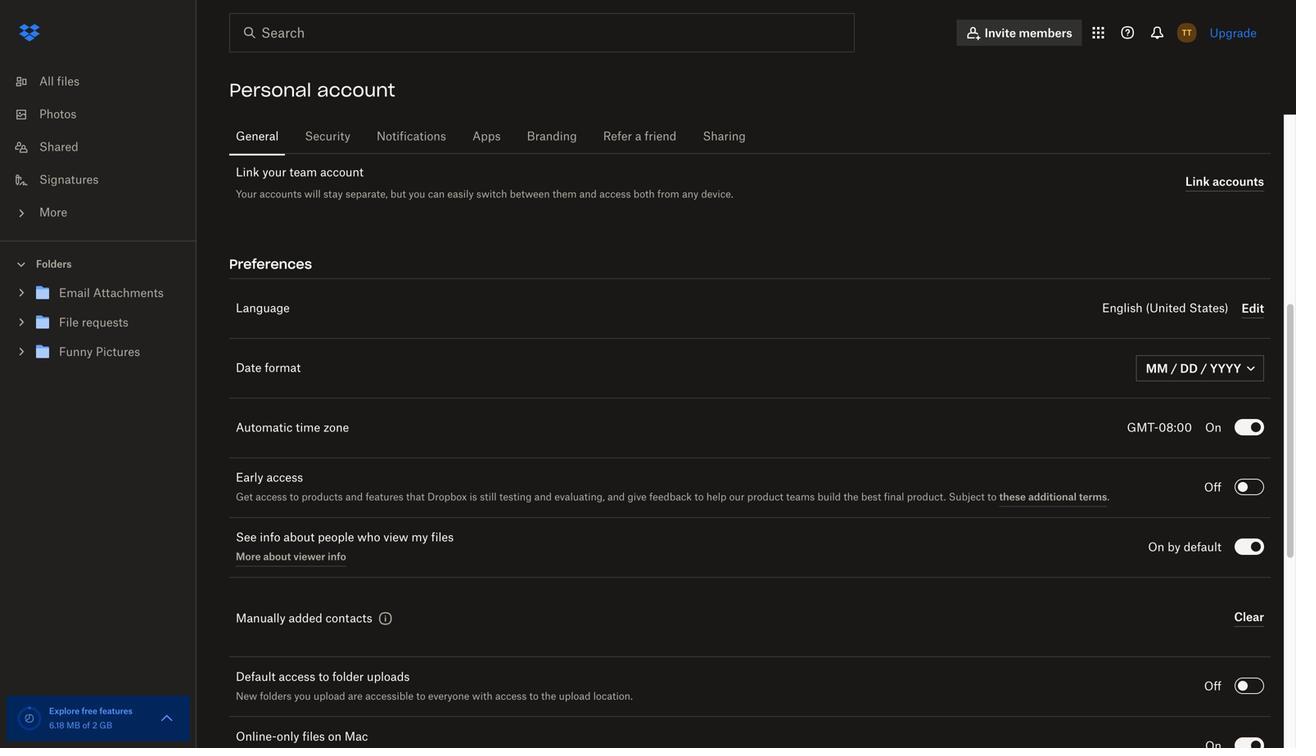 Task type: describe. For each thing, give the bounding box(es) containing it.
will
[[304, 188, 321, 200]]

these
[[999, 491, 1026, 503]]

photos
[[39, 109, 77, 120]]

edit button
[[1242, 299, 1264, 318]]

default
[[236, 672, 276, 683]]

time
[[296, 422, 320, 434]]

0 vertical spatial you
[[409, 188, 425, 200]]

quota usage element
[[16, 706, 43, 732]]

link accounts button
[[1185, 172, 1264, 192]]

only
[[277, 732, 299, 743]]

clear button
[[1234, 607, 1264, 627]]

and left give
[[607, 493, 625, 502]]

all files
[[39, 76, 80, 88]]

email attachments link
[[33, 283, 183, 305]]

see info about people who view my files more about viewer info
[[236, 532, 454, 563]]

0 horizontal spatial files
[[57, 76, 80, 88]]

your accounts will stay separate, but you can easily switch between them and access both from any device.
[[236, 188, 733, 200]]

2 / from the left
[[1201, 361, 1207, 375]]

the inside get access to products and features that dropbox is still testing and evaluating, and give feedback to help our product teams build the best final product. subject to these additional terms .
[[844, 493, 859, 502]]

states)
[[1189, 303, 1228, 314]]

requests
[[82, 317, 128, 329]]

to left folder
[[318, 672, 329, 683]]

on for on
[[1205, 422, 1222, 434]]

our
[[729, 493, 745, 502]]

product.
[[907, 493, 946, 502]]

2 upload from the left
[[559, 692, 591, 702]]

help
[[706, 493, 726, 502]]

apps tab
[[466, 117, 507, 156]]

1 / from the left
[[1171, 361, 1177, 375]]

signatures
[[39, 174, 99, 186]]

file
[[59, 317, 79, 329]]

0 vertical spatial about
[[284, 532, 315, 543]]

access for early access
[[266, 472, 303, 484]]

invite members button
[[957, 20, 1082, 46]]

my
[[411, 532, 428, 543]]

build
[[817, 493, 841, 502]]

members
[[1019, 26, 1072, 40]]

tt button
[[1174, 20, 1200, 46]]

testing
[[499, 493, 532, 502]]

dd
[[1180, 361, 1198, 375]]

location.
[[593, 692, 633, 702]]

accounts for link
[[1212, 174, 1264, 188]]

folders
[[260, 692, 292, 702]]

more inside see info about people who view my files more about viewer info
[[236, 550, 261, 563]]

get
[[236, 493, 253, 502]]

apps
[[472, 131, 501, 142]]

terms
[[1079, 491, 1107, 503]]

folder
[[332, 672, 364, 683]]

sharing
[[703, 131, 746, 142]]

signatures link
[[13, 164, 196, 196]]

access for get access to products and features that dropbox is still testing and evaluating, and give feedback to help our product teams build the best final product. subject to these additional terms .
[[256, 493, 287, 502]]

view
[[383, 532, 408, 543]]

easily
[[447, 188, 474, 200]]

explore free features 6.18 mb of 2 gb
[[49, 706, 133, 730]]

notifications
[[377, 131, 446, 142]]

funny pictures link
[[33, 342, 183, 364]]

but
[[390, 188, 406, 200]]

separate,
[[345, 188, 388, 200]]

1 horizontal spatial info
[[328, 550, 346, 563]]

them
[[553, 188, 577, 200]]

general tab
[[229, 117, 285, 156]]

on
[[328, 732, 341, 743]]

link for link accounts
[[1185, 174, 1210, 188]]

invite
[[985, 26, 1016, 40]]

date format
[[236, 363, 301, 374]]

mm / dd / yyyy
[[1146, 361, 1241, 375]]

products
[[302, 493, 343, 502]]

features inside get access to products and features that dropbox is still testing and evaluating, and give feedback to help our product teams build the best final product. subject to these additional terms .
[[366, 493, 403, 502]]

these additional terms button
[[999, 487, 1107, 507]]

branding tab
[[520, 117, 584, 156]]

security tab
[[298, 117, 357, 156]]

folders button
[[0, 251, 196, 275]]

notifications tab
[[370, 117, 453, 156]]

folders
[[36, 258, 72, 270]]

dropbox
[[427, 493, 467, 502]]

off for early access
[[1204, 482, 1222, 494]]

dropbox image
[[13, 16, 46, 49]]

branding
[[527, 131, 577, 142]]

tt
[[1182, 27, 1192, 38]]

your
[[236, 188, 257, 200]]

more inside list
[[39, 207, 67, 219]]

features inside explore free features 6.18 mb of 2 gb
[[99, 706, 133, 716]]

1 vertical spatial account
[[320, 167, 364, 178]]

2
[[92, 722, 97, 730]]

refer a friend
[[603, 131, 677, 142]]

mm / dd / yyyy button
[[1136, 355, 1264, 382]]

general
[[236, 131, 279, 142]]

mb
[[67, 722, 80, 730]]

date
[[236, 363, 262, 374]]

zone
[[323, 422, 349, 434]]

0 vertical spatial info
[[260, 532, 280, 543]]

explore
[[49, 706, 80, 716]]

files inside see info about people who view my files more about viewer info
[[431, 532, 454, 543]]

access left both
[[599, 188, 631, 200]]

between
[[510, 188, 550, 200]]

gmt-
[[1127, 422, 1159, 434]]

tab list containing general
[[229, 115, 1271, 156]]

0 vertical spatial account
[[317, 79, 395, 102]]

default access to folder uploads
[[236, 672, 410, 683]]

see
[[236, 532, 257, 543]]

to left everyone
[[416, 692, 425, 702]]

personal
[[229, 79, 311, 102]]

and right them
[[579, 188, 597, 200]]

that
[[406, 493, 425, 502]]

who
[[357, 532, 380, 543]]

team
[[289, 167, 317, 178]]



Task type: locate. For each thing, give the bounding box(es) containing it.
to left these
[[987, 493, 997, 502]]

info
[[260, 532, 280, 543], [328, 550, 346, 563]]

to right with at the bottom of the page
[[529, 692, 539, 702]]

access up the 'folders'
[[279, 672, 315, 683]]

account up stay
[[320, 167, 364, 178]]

1 horizontal spatial upload
[[559, 692, 591, 702]]

get access to products and features that dropbox is still testing and evaluating, and give feedback to help our product teams build the best final product. subject to these additional terms .
[[236, 491, 1109, 503]]

1 horizontal spatial link
[[1185, 174, 1210, 188]]

product
[[747, 493, 783, 502]]

automatic time zone
[[236, 422, 349, 434]]

by
[[1168, 542, 1181, 553]]

2 horizontal spatial files
[[431, 532, 454, 543]]

access right with at the bottom of the page
[[495, 692, 527, 702]]

0 vertical spatial off
[[1204, 482, 1222, 494]]

attachments
[[93, 288, 164, 299]]

on left by
[[1148, 542, 1164, 553]]

yyyy
[[1210, 361, 1241, 375]]

give
[[628, 493, 647, 502]]

0 vertical spatial on
[[1205, 422, 1222, 434]]

more
[[39, 207, 67, 219], [236, 550, 261, 563]]

automatic
[[236, 422, 293, 434]]

account up security
[[317, 79, 395, 102]]

sharing tab
[[696, 117, 752, 156]]

info right see
[[260, 532, 280, 543]]

upload down default access to folder uploads
[[313, 692, 345, 702]]

account
[[317, 79, 395, 102], [320, 167, 364, 178]]

english
[[1102, 303, 1143, 314]]

access for default access to folder uploads
[[279, 672, 315, 683]]

files right "my"
[[431, 532, 454, 543]]

features
[[366, 493, 403, 502], [99, 706, 133, 716]]

1 horizontal spatial you
[[409, 188, 425, 200]]

link your team account
[[236, 167, 364, 178]]

0 horizontal spatial link
[[236, 167, 259, 178]]

/ left dd
[[1171, 361, 1177, 375]]

accounts inside link accounts button
[[1212, 174, 1264, 188]]

and right the products
[[345, 493, 363, 502]]

device.
[[701, 188, 733, 200]]

0 horizontal spatial on
[[1148, 542, 1164, 553]]

group
[[0, 275, 196, 379]]

to left help
[[694, 493, 704, 502]]

0 vertical spatial the
[[844, 493, 859, 502]]

list containing all files
[[0, 56, 196, 241]]

photos link
[[13, 98, 196, 131]]

files left on
[[302, 732, 325, 743]]

.
[[1107, 493, 1109, 502]]

files right all
[[57, 76, 80, 88]]

personal account
[[229, 79, 395, 102]]

1 off from the top
[[1204, 482, 1222, 494]]

refer a friend tab
[[597, 117, 683, 156]]

to left the products
[[290, 493, 299, 502]]

viewer
[[293, 550, 325, 563]]

1 upload from the left
[[313, 692, 345, 702]]

more image
[[13, 205, 29, 221]]

1 vertical spatial on
[[1148, 542, 1164, 553]]

accessible
[[365, 692, 414, 702]]

email
[[59, 288, 90, 299]]

file requests
[[59, 317, 128, 329]]

you
[[409, 188, 425, 200], [294, 692, 311, 702]]

of
[[82, 722, 90, 730]]

still
[[480, 493, 497, 502]]

0 vertical spatial files
[[57, 76, 80, 88]]

1 vertical spatial the
[[541, 692, 556, 702]]

teams
[[786, 493, 815, 502]]

features left that
[[366, 493, 403, 502]]

access right early
[[266, 472, 303, 484]]

2 vertical spatial files
[[302, 732, 325, 743]]

all
[[39, 76, 54, 88]]

(united
[[1146, 303, 1186, 314]]

1 vertical spatial about
[[263, 550, 291, 563]]

you right the 'folders'
[[294, 692, 311, 702]]

you right but
[[409, 188, 425, 200]]

upload
[[313, 692, 345, 702], [559, 692, 591, 702]]

0 horizontal spatial info
[[260, 532, 280, 543]]

1 vertical spatial you
[[294, 692, 311, 702]]

0 horizontal spatial you
[[294, 692, 311, 702]]

a
[[635, 131, 641, 142]]

0 horizontal spatial more
[[39, 207, 67, 219]]

1 horizontal spatial features
[[366, 493, 403, 502]]

evaluating,
[[554, 493, 605, 502]]

0 horizontal spatial upload
[[313, 692, 345, 702]]

0 vertical spatial more
[[39, 207, 67, 219]]

online-
[[236, 732, 277, 743]]

and
[[579, 188, 597, 200], [345, 493, 363, 502], [534, 493, 552, 502], [607, 493, 625, 502]]

shared link
[[13, 131, 196, 164]]

with
[[472, 692, 493, 702]]

link for link your team account
[[236, 167, 259, 178]]

to
[[290, 493, 299, 502], [694, 493, 704, 502], [987, 493, 997, 502], [318, 672, 329, 683], [416, 692, 425, 702], [529, 692, 539, 702]]

1 horizontal spatial more
[[236, 550, 261, 563]]

off for default access to folder uploads
[[1204, 681, 1222, 693]]

and right testing
[[534, 493, 552, 502]]

0 horizontal spatial the
[[541, 692, 556, 702]]

is
[[469, 493, 477, 502]]

Search text field
[[261, 23, 820, 43]]

1 vertical spatial off
[[1204, 681, 1222, 693]]

format
[[265, 363, 301, 374]]

link inside button
[[1185, 174, 1210, 188]]

manually added contacts
[[236, 613, 372, 625]]

access down 'early access'
[[256, 493, 287, 502]]

about up more about viewer info button
[[284, 532, 315, 543]]

/ right dd
[[1201, 361, 1207, 375]]

funny pictures
[[59, 347, 140, 358]]

access
[[599, 188, 631, 200], [266, 472, 303, 484], [256, 493, 287, 502], [279, 672, 315, 683], [495, 692, 527, 702]]

preferences
[[229, 256, 312, 273]]

friend
[[645, 131, 677, 142]]

1 horizontal spatial files
[[302, 732, 325, 743]]

upgrade link
[[1210, 26, 1257, 40]]

can
[[428, 188, 445, 200]]

access inside get access to products and features that dropbox is still testing and evaluating, and give feedback to help our product teams build the best final product. subject to these additional terms .
[[256, 493, 287, 502]]

english (united states)
[[1102, 303, 1228, 314]]

1 vertical spatial files
[[431, 532, 454, 543]]

more right the more image
[[39, 207, 67, 219]]

new
[[236, 692, 257, 702]]

invite members
[[985, 26, 1072, 40]]

0 horizontal spatial features
[[99, 706, 133, 716]]

1 vertical spatial more
[[236, 550, 261, 563]]

tab list
[[229, 115, 1271, 156]]

on right 08:00
[[1205, 422, 1222, 434]]

0 vertical spatial features
[[366, 493, 403, 502]]

switch
[[476, 188, 507, 200]]

mac
[[345, 732, 368, 743]]

features up gb
[[99, 706, 133, 716]]

1 vertical spatial features
[[99, 706, 133, 716]]

funny
[[59, 347, 93, 358]]

the left location.
[[541, 692, 556, 702]]

are
[[348, 692, 363, 702]]

group containing email attachments
[[0, 275, 196, 379]]

refer
[[603, 131, 632, 142]]

2 off from the top
[[1204, 681, 1222, 693]]

contacts
[[325, 613, 372, 625]]

security
[[305, 131, 350, 142]]

0 horizontal spatial /
[[1171, 361, 1177, 375]]

gb
[[100, 722, 112, 730]]

files
[[57, 76, 80, 88], [431, 532, 454, 543], [302, 732, 325, 743]]

both
[[633, 188, 655, 200]]

more down see
[[236, 550, 261, 563]]

list
[[0, 56, 196, 241]]

upload left location.
[[559, 692, 591, 702]]

off
[[1204, 482, 1222, 494], [1204, 681, 1222, 693]]

info down people
[[328, 550, 346, 563]]

1 horizontal spatial the
[[844, 493, 859, 502]]

everyone
[[428, 692, 469, 702]]

on by default
[[1148, 542, 1222, 553]]

free
[[82, 706, 97, 716]]

about
[[284, 532, 315, 543], [263, 550, 291, 563]]

default
[[1184, 542, 1222, 553]]

early access
[[236, 472, 303, 484]]

0 horizontal spatial accounts
[[260, 188, 302, 200]]

best
[[861, 493, 881, 502]]

1 horizontal spatial accounts
[[1212, 174, 1264, 188]]

final
[[884, 493, 904, 502]]

accounts for your
[[260, 188, 302, 200]]

about left viewer
[[263, 550, 291, 563]]

the left best
[[844, 493, 859, 502]]

1 vertical spatial info
[[328, 550, 346, 563]]

uploads
[[367, 672, 410, 683]]

feedback
[[649, 493, 692, 502]]

on for on by default
[[1148, 542, 1164, 553]]

new folders you upload are accessible to everyone with access to the upload location.
[[236, 692, 633, 702]]

stay
[[323, 188, 343, 200]]

1 horizontal spatial /
[[1201, 361, 1207, 375]]

1 horizontal spatial on
[[1205, 422, 1222, 434]]



Task type: vqa. For each thing, say whether or not it's contained in the screenshot.
"our"
yes



